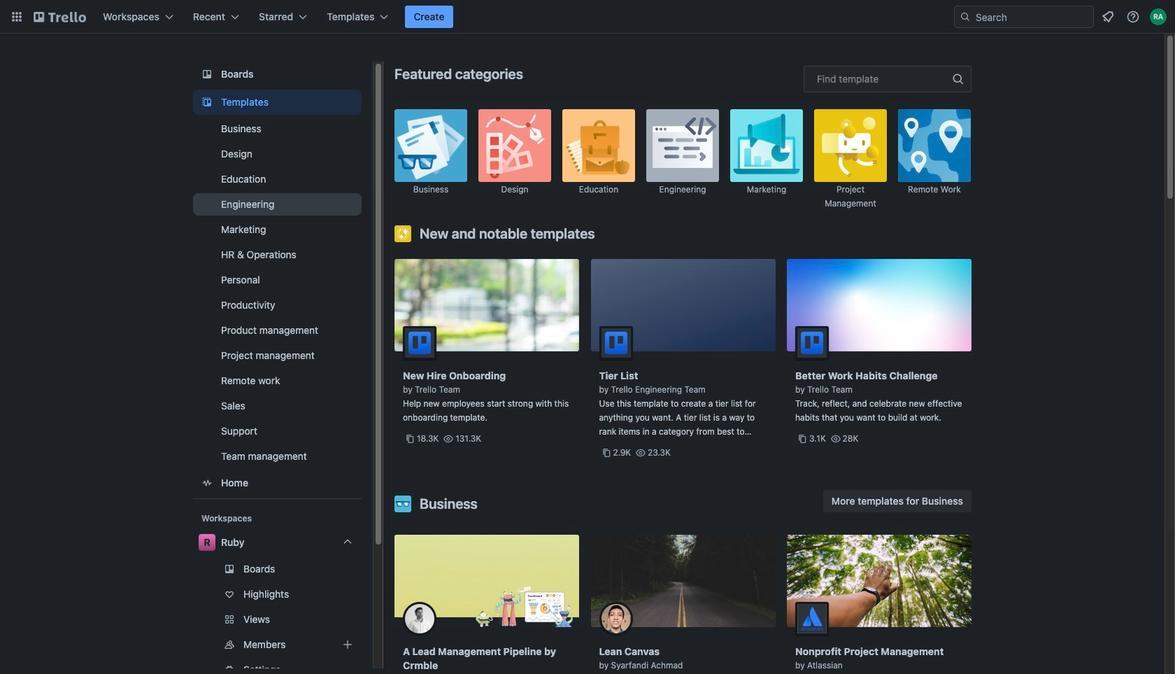 Task type: describe. For each thing, give the bounding box(es) containing it.
back to home image
[[34, 6, 86, 28]]

trello engineering team image
[[600, 326, 633, 360]]

template board image
[[199, 94, 216, 111]]

2 forward image from the top
[[359, 661, 376, 674]]

board image
[[199, 66, 216, 83]]

ruby anderson (rubyanderson7) image
[[1151, 8, 1168, 25]]

primary element
[[0, 0, 1176, 34]]

project management icon image
[[815, 109, 888, 182]]

2 business icon image from the top
[[395, 496, 412, 512]]

education icon image
[[563, 109, 636, 182]]

Search field
[[972, 7, 1094, 27]]

open information menu image
[[1127, 10, 1141, 24]]

trello team image
[[796, 326, 829, 360]]

syarfandi achmad image
[[600, 602, 633, 636]]

0 notifications image
[[1100, 8, 1117, 25]]



Task type: vqa. For each thing, say whether or not it's contained in the screenshot.
rightmost display
no



Task type: locate. For each thing, give the bounding box(es) containing it.
home image
[[199, 475, 216, 491]]

None field
[[804, 66, 972, 92]]

trello team image
[[403, 326, 437, 360]]

1 vertical spatial business icon image
[[395, 496, 412, 512]]

atlassian image
[[796, 602, 829, 636]]

0 vertical spatial forward image
[[359, 611, 376, 628]]

1 business icon image from the top
[[395, 109, 468, 182]]

toni, founder @ crmble image
[[403, 602, 437, 636]]

design icon image
[[479, 109, 552, 182]]

business icon image
[[395, 109, 468, 182], [395, 496, 412, 512]]

remote work icon image
[[899, 109, 972, 182]]

forward image down forward icon
[[359, 661, 376, 674]]

1 forward image from the top
[[359, 611, 376, 628]]

search image
[[960, 11, 972, 22]]

forward image
[[359, 636, 376, 653]]

marketing icon image
[[731, 109, 804, 182]]

forward image
[[359, 611, 376, 628], [359, 661, 376, 674]]

engineering icon image
[[647, 109, 720, 182]]

0 vertical spatial business icon image
[[395, 109, 468, 182]]

forward image up forward icon
[[359, 611, 376, 628]]

1 vertical spatial forward image
[[359, 661, 376, 674]]

add image
[[339, 636, 356, 653]]



